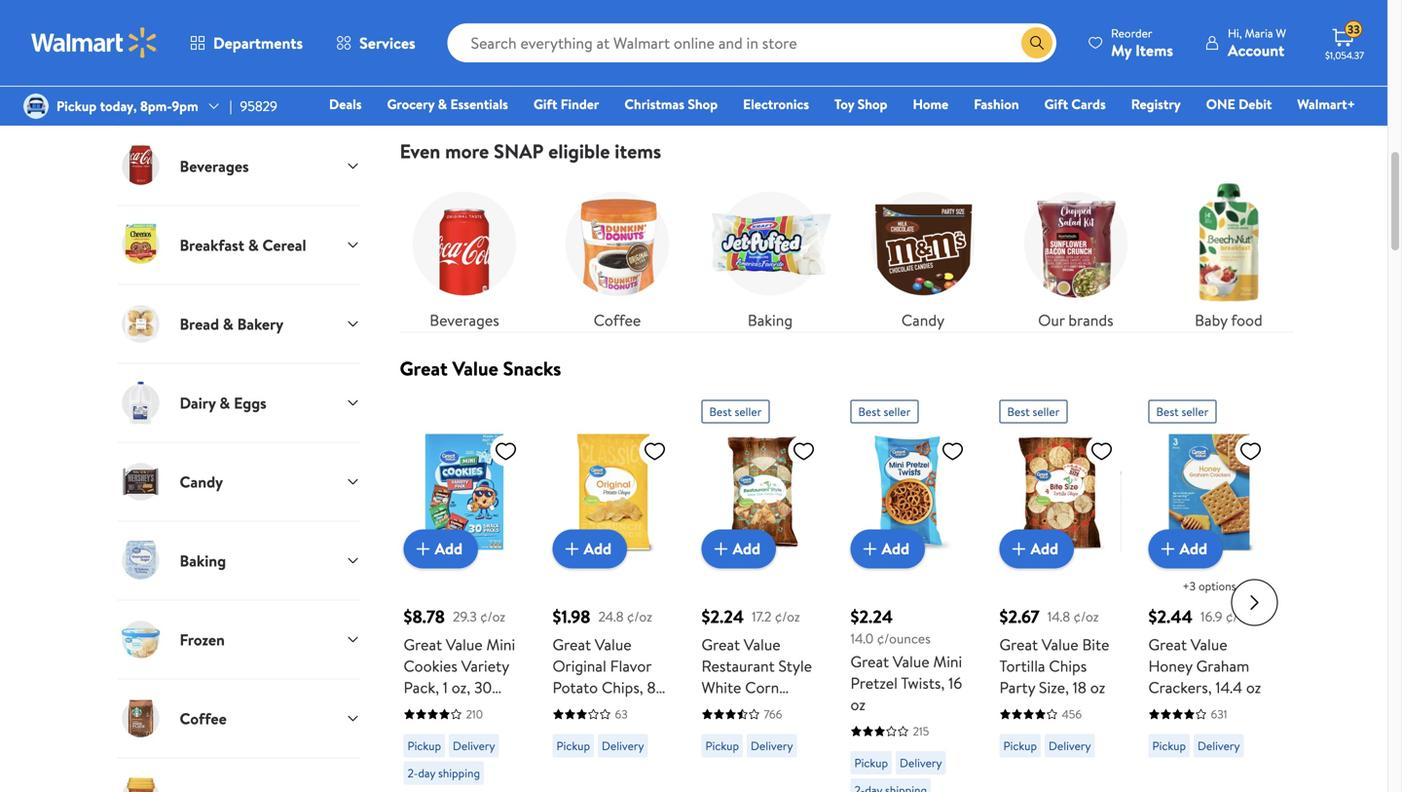 Task type: locate. For each thing, give the bounding box(es) containing it.
mini inside $8.78 29.3 ¢/oz great value mini cookies variety pack, 1 oz, 30 count
[[487, 634, 516, 655]]

value for potato
[[595, 634, 632, 655]]

& for bread
[[223, 313, 234, 335]]

add to favorites list, great value mini pretzel twists, 16 oz image
[[942, 439, 965, 463]]

cereal
[[263, 234, 306, 256]]

delivery down 456
[[1049, 737, 1092, 754]]

& inside "dairy & eggs" dropdown button
[[220, 392, 230, 414]]

on
[[975, 17, 990, 36]]

0 vertical spatial tortilla
[[1000, 655, 1046, 677]]

0 horizontal spatial more
[[445, 137, 489, 165]]

0 horizontal spatial add to cart image
[[561, 537, 584, 561]]

0 horizontal spatial baking
[[180, 550, 226, 571]]

¢/oz right 14.8 at the right bottom of the page
[[1074, 607, 1100, 626]]

oz down original
[[553, 698, 568, 719]]

& for dairy
[[220, 392, 230, 414]]

1 horizontal spatial in
[[1078, 17, 1089, 36]]

great inside $2.44 16.9 ¢/oz great value honey graham crackers, 14.4 oz
[[1149, 634, 1188, 655]]

3 seller from the left
[[1033, 403, 1060, 420]]

add button up the ¢/ounces
[[851, 529, 926, 568]]

¢/oz right 29.3
[[480, 607, 506, 626]]

grocery & essentials
[[387, 95, 509, 114]]

more right even
[[445, 137, 489, 165]]

best up great value restaurant style white corn tortilla chips, 13 oz image
[[710, 403, 732, 420]]

list item
[[388, 0, 847, 115], [847, 0, 1306, 115]]

add to favorites list, great value bite tortilla chips party size, 18 oz image
[[1091, 439, 1114, 463]]

1 horizontal spatial more
[[927, 76, 958, 95]]

0 horizontal spatial learn
[[416, 17, 448, 36]]

¢/oz right 24.8
[[627, 607, 653, 626]]

great inside $2.24 14.0 ¢/ounces great value mini pretzel twists, 16 oz
[[851, 651, 890, 672]]

our
[[1039, 309, 1065, 331]]

3 best from the left
[[1008, 403, 1030, 420]]

1 vertical spatial candy
[[180, 471, 223, 492]]

0 horizontal spatial shop
[[688, 95, 718, 114]]

bread & bakery button
[[117, 284, 361, 363]]

beverages for beverages dropdown button
[[180, 155, 249, 177]]

add up 14.8 at the right bottom of the page
[[1031, 538, 1059, 559]]

¢/oz right the 17.2
[[775, 607, 801, 626]]

tortilla inside $2.67 14.8 ¢/oz great value bite tortilla chips party size, 18 oz
[[1000, 655, 1046, 677]]

best seller for great value mini pretzel twists, 16 oz
[[859, 403, 911, 420]]

now
[[452, 76, 477, 95]]

beverages
[[180, 155, 249, 177], [430, 309, 500, 331]]

oz inside $2.67 14.8 ¢/oz great value bite tortilla chips party size, 18 oz
[[1091, 677, 1106, 698]]

reorder
[[1112, 25, 1153, 41]]

1 gift from the left
[[534, 95, 558, 114]]

0 vertical spatial baking
[[748, 309, 793, 331]]

5 add from the left
[[1031, 538, 1059, 559]]

add to cart image
[[561, 537, 584, 561], [859, 537, 882, 561], [1008, 537, 1031, 561]]

seller up great value bite tortilla chips party size, 18 oz image
[[1033, 403, 1060, 420]]

0 horizontal spatial coffee
[[180, 708, 227, 729]]

even more snap eligible items
[[400, 137, 662, 165]]

items
[[1136, 39, 1174, 61]]

33
[[1348, 21, 1361, 38]]

¢/oz for $2.44
[[1227, 607, 1252, 626]]

oz
[[1091, 677, 1106, 698], [1247, 677, 1262, 698], [851, 694, 866, 715], [553, 698, 568, 719], [702, 719, 717, 741]]

$2.24 left the 17.2
[[702, 604, 744, 629]]

great for white
[[702, 634, 741, 655]]

gift cards
[[1045, 95, 1107, 114]]

63
[[615, 706, 628, 722]]

1 add button from the left
[[404, 529, 478, 568]]

flavor
[[611, 655, 652, 677]]

Walmart Site-Wide search field
[[448, 23, 1057, 62]]

2 add to cart image from the left
[[859, 537, 882, 561]]

1 how from the left
[[452, 17, 476, 36]]

2 gift from the left
[[1045, 95, 1069, 114]]

fashion
[[974, 95, 1020, 114]]

best seller up great value restaurant style white corn tortilla chips, 13 oz image
[[710, 403, 762, 420]]

chips, inside $2.24 17.2 ¢/oz great value restaurant style white corn tortilla chips, 13 oz
[[752, 698, 793, 719]]

great value bite tortilla chips party size, 18 oz image
[[1000, 431, 1122, 553]]

$2.24 inside $2.24 14.0 ¢/ounces great value mini pretzel twists, 16 oz
[[851, 604, 894, 629]]

items
[[615, 137, 662, 165]]

steps.
[[637, 17, 671, 36]]

1 horizontal spatial learn
[[891, 76, 924, 95]]

¢/oz inside $1.98 24.8 ¢/oz great value original flavor potato chips, 8 oz
[[627, 607, 653, 626]]

corn
[[746, 677, 780, 698]]

0 horizontal spatial add to cart image
[[412, 537, 435, 561]]

add to cart image
[[412, 537, 435, 561], [710, 537, 733, 561], [1157, 537, 1180, 561]]

pickup
[[57, 96, 97, 115], [408, 737, 441, 754], [557, 737, 590, 754], [706, 737, 740, 754], [1004, 737, 1038, 754], [1153, 737, 1187, 754], [855, 754, 889, 771]]

& left the cereal
[[248, 234, 259, 256]]

add up the 17.2
[[733, 538, 761, 559]]

1 list item from the left
[[388, 0, 847, 115]]

1 horizontal spatial baking
[[748, 309, 793, 331]]

add
[[435, 538, 463, 559], [584, 538, 612, 559], [733, 538, 761, 559], [882, 538, 910, 559], [1031, 538, 1059, 559], [1180, 538, 1208, 559]]

great
[[400, 354, 448, 382], [404, 634, 442, 655], [553, 634, 591, 655], [702, 634, 741, 655], [1000, 634, 1039, 655], [1149, 634, 1188, 655], [851, 651, 890, 672]]

how for much
[[899, 17, 924, 36]]

shop for toy shop
[[858, 95, 888, 114]]

more left fashion
[[927, 76, 958, 95]]

4 ¢/oz from the left
[[1074, 607, 1100, 626]]

candy button
[[117, 442, 361, 521]]

eligible
[[549, 137, 610, 165]]

0 vertical spatial beverages
[[180, 155, 249, 177]]

1 horizontal spatial your
[[1092, 17, 1118, 36]]

great inside $2.24 17.2 ¢/oz great value restaurant style white corn tortilla chips, 13 oz
[[702, 634, 741, 655]]

2 add button from the left
[[553, 529, 628, 568]]

more for even
[[445, 137, 489, 165]]

1 $2.24 from the left
[[702, 604, 744, 629]]

add button for great value original flavor potato chips, 8 oz image
[[553, 529, 628, 568]]

simple
[[596, 17, 634, 36]]

3 add button from the left
[[702, 529, 777, 568]]

delivery down 766
[[751, 737, 794, 754]]

mini
[[487, 634, 516, 655], [934, 651, 963, 672]]

3 best seller from the left
[[1008, 403, 1060, 420]]

0 horizontal spatial mini
[[487, 634, 516, 655]]

4 seller from the left
[[1182, 403, 1209, 420]]

great for crackers,
[[1149, 634, 1188, 655]]

add button up the 17.2
[[702, 529, 777, 568]]

one
[[1207, 95, 1236, 114]]

list containing beverages
[[388, 163, 1306, 332]]

learn right "toy shop"
[[891, 76, 924, 95]]

2-day shipping
[[408, 765, 480, 781]]

great inside $2.67 14.8 ¢/oz great value bite tortilla chips party size, 18 oz
[[1000, 634, 1039, 655]]

0 horizontal spatial beverages
[[180, 155, 249, 177]]

& left now
[[438, 95, 447, 114]]

1 vertical spatial learn
[[891, 76, 924, 95]]

snap
[[494, 137, 544, 165]]

great inside $1.98 24.8 ¢/oz great value original flavor potato chips, 8 oz
[[553, 634, 591, 655]]

oz down white
[[702, 719, 717, 741]]

shop right christmas
[[688, 95, 718, 114]]

1 horizontal spatial beverages
[[430, 309, 500, 331]]

¢/oz inside $2.24 17.2 ¢/oz great value restaurant style white corn tortilla chips, 13 oz
[[775, 607, 801, 626]]

pickup down the crackers, on the right of page
[[1153, 737, 1187, 754]]

6 add from the left
[[1180, 538, 1208, 559]]

electronics
[[744, 95, 810, 114]]

2 add from the left
[[584, 538, 612, 559]]

value inside $2.24 17.2 ¢/oz great value restaurant style white corn tortilla chips, 13 oz
[[744, 634, 781, 655]]

& for grocery
[[438, 95, 447, 114]]

best seller for great value bite tortilla chips party size, 18 oz
[[1008, 403, 1060, 420]]

baking inside "link"
[[748, 309, 793, 331]]

95829
[[240, 96, 278, 115]]

¢/oz for $2.67
[[1074, 607, 1100, 626]]

gift finder
[[534, 95, 600, 114]]

maria
[[1246, 25, 1274, 41]]

party
[[1000, 677, 1036, 698]]

graham
[[1197, 655, 1250, 677]]

3 add to cart image from the left
[[1008, 537, 1031, 561]]

oz right 18
[[1091, 677, 1106, 698]]

add up the ¢/ounces
[[882, 538, 910, 559]]

how right see
[[899, 17, 924, 36]]

style
[[779, 655, 813, 677]]

& left eggs
[[220, 392, 230, 414]]

2 horizontal spatial add to cart image
[[1157, 537, 1180, 561]]

product group
[[404, 392, 526, 792], [553, 392, 675, 792], [702, 392, 824, 792], [851, 392, 973, 792], [1000, 392, 1122, 792], [1149, 392, 1271, 792]]

baking inside dropdown button
[[180, 550, 226, 571]]

beverages inside 'link'
[[430, 309, 500, 331]]

1 ¢/oz from the left
[[480, 607, 506, 626]]

learn
[[416, 17, 448, 36], [891, 76, 924, 95]]

coffee link
[[553, 179, 682, 332]]

1 horizontal spatial chips,
[[752, 698, 793, 719]]

value
[[453, 354, 499, 382], [446, 634, 483, 655], [595, 634, 632, 655], [744, 634, 781, 655], [1042, 634, 1079, 655], [1191, 634, 1228, 655], [893, 651, 930, 672]]

chips, inside $1.98 24.8 ¢/oz great value original flavor potato chips, 8 oz
[[602, 677, 644, 698]]

add button for great value restaurant style white corn tortilla chips, 13 oz image
[[702, 529, 777, 568]]

best up the 'great value honey graham crackers, 14.4 oz' image
[[1157, 403, 1179, 420]]

add to cart image up $2.67
[[1008, 537, 1031, 561]]

seller for great value mini pretzel twists, 16 oz
[[884, 403, 911, 420]]

1 vertical spatial list
[[388, 163, 1306, 332]]

shop for christmas shop
[[688, 95, 718, 114]]

$2.24 for great value mini pretzel twists, 16 oz
[[851, 604, 894, 629]]

2 list item from the left
[[847, 0, 1306, 115]]

1 horizontal spatial coffee
[[594, 309, 641, 331]]

value inside $2.44 16.9 ¢/oz great value honey graham crackers, 14.4 oz
[[1191, 634, 1228, 655]]

search icon image
[[1030, 35, 1045, 51]]

add to cart image up "$1.98" at the left of page
[[561, 537, 584, 561]]

1 horizontal spatial add to cart image
[[859, 537, 882, 561]]

tortilla inside $2.24 17.2 ¢/oz great value restaurant style white corn tortilla chips, 13 oz
[[702, 698, 748, 719]]

add button for great value mini pretzel twists, 16 oz image
[[851, 529, 926, 568]]

& inside bread & bakery dropdown button
[[223, 313, 234, 335]]

shop right 'toy'
[[858, 95, 888, 114]]

chips, left 13
[[752, 698, 793, 719]]

value inside $2.67 14.8 ¢/oz great value bite tortilla chips party size, 18 oz
[[1042, 634, 1079, 655]]

walmart+
[[1298, 95, 1356, 114]]

2 how from the left
[[899, 17, 924, 36]]

learn more
[[891, 76, 958, 95]]

0 horizontal spatial your
[[993, 17, 1020, 36]]

product group containing $8.78
[[404, 392, 526, 792]]

great value honey graham crackers, 14.4 oz image
[[1149, 431, 1271, 553]]

great value mini cookies variety pack, 1 oz, 30 count image
[[404, 431, 526, 553]]

3 add to cart image from the left
[[1157, 537, 1180, 561]]

chips, up 63
[[602, 677, 644, 698]]

gift for gift finder
[[534, 95, 558, 114]]

5 product group from the left
[[1000, 392, 1122, 792]]

0 vertical spatial coffee
[[594, 309, 641, 331]]

¢/oz inside $8.78 29.3 ¢/oz great value mini cookies variety pack, 1 oz, 30 count
[[480, 607, 506, 626]]

1 horizontal spatial shop
[[858, 95, 888, 114]]

$2.67
[[1000, 604, 1040, 629]]

1 horizontal spatial mini
[[934, 651, 963, 672]]

best for great value mini pretzel twists, 16 oz
[[859, 403, 881, 420]]

24.8
[[599, 607, 624, 626]]

1 horizontal spatial gift
[[1045, 95, 1069, 114]]

1 vertical spatial tortilla
[[702, 698, 748, 719]]

add up +3
[[1180, 538, 1208, 559]]

list
[[388, 0, 1306, 115], [388, 163, 1306, 332]]

your right on in the right top of the page
[[993, 17, 1020, 36]]

9pm
[[172, 96, 198, 115]]

toy shop
[[835, 95, 888, 114]]

0 vertical spatial list
[[388, 0, 1306, 115]]

add button up $8.78
[[404, 529, 478, 568]]

next slide for product carousel list image
[[1232, 579, 1279, 626]]

honey
[[1149, 655, 1193, 677]]

2 list from the top
[[388, 163, 1306, 332]]

add up 29.3
[[435, 538, 463, 559]]

more for learn
[[927, 76, 958, 95]]

tortilla down restaurant
[[702, 698, 748, 719]]

0 vertical spatial candy
[[902, 309, 945, 331]]

value down 16.9
[[1191, 634, 1228, 655]]

gift inside "link"
[[1045, 95, 1069, 114]]

1 vertical spatial baking
[[180, 550, 226, 571]]

a
[[559, 17, 565, 36]]

3 product group from the left
[[702, 392, 824, 792]]

oz inside $2.24 17.2 ¢/oz great value restaurant style white corn tortilla chips, 13 oz
[[702, 719, 717, 741]]

baking for baking dropdown button
[[180, 550, 226, 571]]

delivery
[[453, 737, 495, 754], [602, 737, 645, 754], [751, 737, 794, 754], [1049, 737, 1092, 754], [1198, 737, 1241, 754], [900, 754, 943, 771]]

add button up +3
[[1149, 529, 1224, 568]]

14.0
[[851, 629, 874, 648]]

0 horizontal spatial candy
[[180, 471, 223, 492]]

2 seller from the left
[[884, 403, 911, 420]]

add button up $2.67
[[1000, 529, 1075, 568]]

oz right 14.4
[[1247, 677, 1262, 698]]

¢/oz inside $2.67 14.8 ¢/oz great value bite tortilla chips party size, 18 oz
[[1074, 607, 1100, 626]]

works
[[507, 17, 542, 36]]

list item containing see how much is on your ebt card in your wallet.
[[847, 0, 1306, 115]]

1 horizontal spatial add to cart image
[[710, 537, 733, 561]]

value down 24.8
[[595, 634, 632, 655]]

0 horizontal spatial in
[[545, 17, 555, 36]]

best seller up the 'great value honey graham crackers, 14.4 oz' image
[[1157, 403, 1209, 420]]

tea image
[[117, 774, 164, 792]]

3 ¢/oz from the left
[[775, 607, 801, 626]]

4 add button from the left
[[851, 529, 926, 568]]

2 best seller from the left
[[859, 403, 911, 420]]

christmas shop
[[625, 95, 718, 114]]

2 product group from the left
[[553, 392, 675, 792]]

seller up the 'great value honey graham crackers, 14.4 oz' image
[[1182, 403, 1209, 420]]

deals
[[329, 95, 362, 114]]

0 horizontal spatial chips,
[[602, 677, 644, 698]]

& right bread
[[223, 313, 234, 335]]

 image
[[23, 94, 49, 119]]

$2.24 for great value restaurant style white corn tortilla chips, 13 oz
[[702, 604, 744, 629]]

2 your from the left
[[1092, 17, 1118, 36]]

5 ¢/oz from the left
[[1227, 607, 1252, 626]]

1 seller from the left
[[735, 403, 762, 420]]

gift finder link
[[525, 94, 608, 114]]

great value original flavor potato chips, 8 oz image
[[553, 431, 675, 553]]

account
[[1229, 39, 1285, 61]]

3 add from the left
[[733, 538, 761, 559]]

0 vertical spatial more
[[927, 76, 958, 95]]

in left 'a'
[[545, 17, 555, 36]]

oz inside $1.98 24.8 ¢/oz great value original flavor potato chips, 8 oz
[[553, 698, 568, 719]]

best seller up great value bite tortilla chips party size, 18 oz image
[[1008, 403, 1060, 420]]

add for add 'button' corresponding to great value mini pretzel twists, 16 oz image
[[882, 538, 910, 559]]

one debit link
[[1198, 94, 1282, 114]]

2 $2.24 from the left
[[851, 604, 894, 629]]

your up my
[[1092, 17, 1118, 36]]

in
[[545, 17, 555, 36], [1078, 17, 1089, 36]]

4 best from the left
[[1157, 403, 1179, 420]]

in right the card
[[1078, 17, 1089, 36]]

candy inside list
[[902, 309, 945, 331]]

gift left finder
[[534, 95, 558, 114]]

value down 29.3
[[446, 634, 483, 655]]

baking link
[[706, 179, 835, 332]]

delivery down 63
[[602, 737, 645, 754]]

add to cart image for 631
[[1157, 537, 1180, 561]]

learn left it
[[416, 17, 448, 36]]

1 horizontal spatial how
[[899, 17, 924, 36]]

candy inside "dropdown button"
[[180, 471, 223, 492]]

1 vertical spatial coffee
[[180, 708, 227, 729]]

seller up great value restaurant style white corn tortilla chips, 13 oz image
[[735, 403, 762, 420]]

best seller up great value mini pretzel twists, 16 oz image
[[859, 403, 911, 420]]

1 vertical spatial more
[[445, 137, 489, 165]]

1 best from the left
[[710, 403, 732, 420]]

0 horizontal spatial gift
[[534, 95, 558, 114]]

|
[[230, 96, 232, 115]]

0 horizontal spatial tortilla
[[702, 698, 748, 719]]

best up great value mini pretzel twists, 16 oz image
[[859, 403, 881, 420]]

tortilla left chips
[[1000, 655, 1046, 677]]

value down 14.8 at the right bottom of the page
[[1042, 634, 1079, 655]]

beverages down | on the left top of page
[[180, 155, 249, 177]]

cards
[[1072, 95, 1107, 114]]

1 horizontal spatial tortilla
[[1000, 655, 1046, 677]]

oz right 13
[[851, 694, 866, 715]]

seller for great value bite tortilla chips party size, 18 oz
[[1033, 403, 1060, 420]]

1 add from the left
[[435, 538, 463, 559]]

766
[[764, 706, 783, 722]]

day
[[418, 765, 436, 781]]

2 horizontal spatial add to cart image
[[1008, 537, 1031, 561]]

& inside breakfast & cereal dropdown button
[[248, 234, 259, 256]]

seller up great value mini pretzel twists, 16 oz image
[[884, 403, 911, 420]]

candy for candy link
[[902, 309, 945, 331]]

pretzel
[[851, 672, 898, 694]]

value left the snacks
[[453, 354, 499, 382]]

gift left cards
[[1045, 95, 1069, 114]]

2 ¢/oz from the left
[[627, 607, 653, 626]]

4 best seller from the left
[[1157, 403, 1209, 420]]

candy
[[902, 309, 945, 331], [180, 471, 223, 492]]

4 add from the left
[[882, 538, 910, 559]]

value down the 17.2
[[744, 634, 781, 655]]

how left it
[[452, 17, 476, 36]]

value for chips
[[1042, 634, 1079, 655]]

add to cart image for $2.24
[[859, 537, 882, 561]]

Search search field
[[448, 23, 1057, 62]]

+3
[[1183, 578, 1197, 594]]

add to favorites list, great value mini cookies variety pack, 1 oz, 30 count image
[[494, 439, 518, 463]]

2 shop from the left
[[858, 95, 888, 114]]

$2.67 14.8 ¢/oz great value bite tortilla chips party size, 18 oz
[[1000, 604, 1110, 698]]

great inside $8.78 29.3 ¢/oz great value mini cookies variety pack, 1 oz, 30 count
[[404, 634, 442, 655]]

value inside $1.98 24.8 ¢/oz great value original flavor potato chips, 8 oz
[[595, 634, 632, 655]]

w
[[1277, 25, 1287, 41]]

1 horizontal spatial candy
[[902, 309, 945, 331]]

& inside 'grocery & essentials' link
[[438, 95, 447, 114]]

coffee
[[594, 309, 641, 331], [180, 708, 227, 729]]

1 vertical spatial beverages
[[430, 309, 500, 331]]

2 best from the left
[[859, 403, 881, 420]]

value down the ¢/ounces
[[893, 651, 930, 672]]

1 product group from the left
[[404, 392, 526, 792]]

1 horizontal spatial $2.24
[[851, 604, 894, 629]]

reorder my items
[[1112, 25, 1174, 61]]

add to cart image up 14.0
[[859, 537, 882, 561]]

wallet.
[[1122, 17, 1161, 36]]

0 horizontal spatial how
[[452, 17, 476, 36]]

beverages up great value snacks
[[430, 309, 500, 331]]

great value restaurant style white corn tortilla chips, 13 oz image
[[702, 431, 824, 553]]

1 shop from the left
[[688, 95, 718, 114]]

my
[[1112, 39, 1132, 61]]

0 horizontal spatial $2.24
[[702, 604, 744, 629]]

registry
[[1132, 95, 1182, 114]]

1 list from the top
[[388, 0, 1306, 115]]

6 product group from the left
[[1149, 392, 1271, 792]]

¢/oz inside $2.44 16.9 ¢/oz great value honey graham crackers, 14.4 oz
[[1227, 607, 1252, 626]]

restaurant
[[702, 655, 775, 677]]

coffee button
[[117, 679, 361, 758]]

5 add button from the left
[[1000, 529, 1075, 568]]

beverages inside dropdown button
[[180, 155, 249, 177]]

0 vertical spatial learn
[[416, 17, 448, 36]]

2 add to cart image from the left
[[710, 537, 733, 561]]

add button up "$1.98" at the left of page
[[553, 529, 628, 568]]

value inside $8.78 29.3 ¢/oz great value mini cookies variety pack, 1 oz, 30 count
[[446, 634, 483, 655]]

1 best seller from the left
[[710, 403, 762, 420]]

value inside $2.24 14.0 ¢/ounces great value mini pretzel twists, 16 oz
[[893, 651, 930, 672]]

pack,
[[404, 677, 439, 698]]

coffee inside dropdown button
[[180, 708, 227, 729]]

best up great value bite tortilla chips party size, 18 oz image
[[1008, 403, 1030, 420]]

6 add button from the left
[[1149, 529, 1224, 568]]

$2.24 up pretzel
[[851, 604, 894, 629]]

beverages for beverages 'link'
[[430, 309, 500, 331]]

add up 24.8
[[584, 538, 612, 559]]

mini inside $2.24 14.0 ¢/ounces great value mini pretzel twists, 16 oz
[[934, 651, 963, 672]]

go
[[432, 76, 449, 95]]

pickup down white
[[706, 737, 740, 754]]

$2.24 inside $2.24 17.2 ¢/oz great value restaurant style white corn tortilla chips, 13 oz
[[702, 604, 744, 629]]

add for great value bite tortilla chips party size, 18 oz image's add 'button'
[[1031, 538, 1059, 559]]

¢/oz right 16.9
[[1227, 607, 1252, 626]]



Task type: describe. For each thing, give the bounding box(es) containing it.
today,
[[100, 96, 137, 115]]

8pm-
[[140, 96, 172, 115]]

$8.78
[[404, 604, 445, 629]]

great value mini pretzel twists, 16 oz image
[[851, 431, 973, 553]]

add button for great value bite tortilla chips party size, 18 oz image
[[1000, 529, 1075, 568]]

great for twists,
[[851, 651, 890, 672]]

best for great value bite tortilla chips party size, 18 oz
[[1008, 403, 1030, 420]]

all
[[491, 17, 504, 36]]

home link
[[905, 94, 958, 114]]

| 95829
[[230, 96, 278, 115]]

add to favorites list, great value honey graham crackers, 14.4 oz image
[[1240, 439, 1263, 463]]

+3 options
[[1183, 578, 1237, 594]]

baking for baking "link"
[[748, 309, 793, 331]]

add to favorites list, great value original flavor potato chips, 8 oz image
[[644, 439, 667, 463]]

add to cart image for $2.67
[[1008, 537, 1031, 561]]

add to favorites list, great value restaurant style white corn tortilla chips, 13 oz image
[[793, 439, 816, 463]]

30
[[474, 677, 492, 698]]

best seller for great value restaurant style white corn tortilla chips, 13 oz
[[710, 403, 762, 420]]

pickup down pretzel
[[855, 754, 889, 771]]

16.9
[[1201, 607, 1223, 626]]

candy for candy "dropdown button"
[[180, 471, 223, 492]]

our brands
[[1039, 309, 1114, 331]]

oz inside $2.24 14.0 ¢/ounces great value mini pretzel twists, 16 oz
[[851, 694, 866, 715]]

options
[[1199, 578, 1237, 594]]

8
[[647, 677, 656, 698]]

add for the 'great value honey graham crackers, 14.4 oz' image add 'button'
[[1180, 538, 1208, 559]]

shipping
[[438, 765, 480, 781]]

¢/oz for $1.98
[[627, 607, 653, 626]]

value for crackers,
[[1191, 634, 1228, 655]]

631
[[1212, 706, 1228, 722]]

see how much is on your ebt card in your wallet.
[[874, 17, 1161, 36]]

list containing learn how it all works in a few, simple steps.
[[388, 0, 1306, 115]]

toy
[[835, 95, 855, 114]]

fashion link
[[966, 94, 1028, 114]]

hi, maria w account
[[1229, 25, 1287, 61]]

one debit
[[1207, 95, 1273, 114]]

2-
[[408, 765, 418, 781]]

oz,
[[452, 677, 471, 698]]

$2.44
[[1149, 604, 1194, 629]]

1 add to cart image from the left
[[561, 537, 584, 561]]

great for potato
[[553, 634, 591, 655]]

great for chips
[[1000, 634, 1039, 655]]

brands
[[1069, 309, 1114, 331]]

product group containing $2.44
[[1149, 392, 1271, 792]]

1 your from the left
[[993, 17, 1020, 36]]

dairy
[[180, 392, 216, 414]]

add for add 'button' related to great value restaurant style white corn tortilla chips, 13 oz image
[[733, 538, 761, 559]]

crackers,
[[1149, 677, 1213, 698]]

coffee for "coffee" link
[[594, 309, 641, 331]]

add for add 'button' related to great value mini cookies variety pack, 1 oz, 30 count image on the bottom of the page
[[435, 538, 463, 559]]

few,
[[568, 17, 593, 36]]

best for great value restaurant style white corn tortilla chips, 13 oz
[[710, 403, 732, 420]]

$8.78 29.3 ¢/oz great value mini cookies variety pack, 1 oz, 30 count
[[404, 604, 516, 719]]

cookies
[[404, 655, 458, 677]]

candy link
[[859, 179, 988, 332]]

walmart image
[[31, 27, 158, 58]]

1 add to cart image from the left
[[412, 537, 435, 561]]

breakfast & cereal button
[[117, 205, 361, 284]]

baby food
[[1196, 309, 1263, 331]]

delivery down 215
[[900, 754, 943, 771]]

potato
[[553, 677, 598, 698]]

$1.98
[[553, 604, 591, 629]]

seller for great value restaurant style white corn tortilla chips, 13 oz
[[735, 403, 762, 420]]

dairy & eggs button
[[117, 363, 361, 442]]

pickup left today,
[[57, 96, 97, 115]]

oz inside $2.44 16.9 ¢/oz great value honey graham crackers, 14.4 oz
[[1247, 677, 1262, 698]]

great for variety
[[404, 634, 442, 655]]

go now
[[432, 76, 477, 95]]

how for it
[[452, 17, 476, 36]]

debit
[[1239, 95, 1273, 114]]

pickup up day
[[408, 737, 441, 754]]

learn for learn more
[[891, 76, 924, 95]]

215
[[913, 723, 930, 739]]

$1.98 24.8 ¢/oz great value original flavor potato chips, 8 oz
[[553, 604, 656, 719]]

ebt
[[1023, 17, 1046, 36]]

mini for $8.78
[[487, 634, 516, 655]]

learn for learn how it all works in a few, simple steps.
[[416, 17, 448, 36]]

finder
[[561, 95, 600, 114]]

home
[[913, 95, 949, 114]]

value for white
[[744, 634, 781, 655]]

services
[[360, 32, 416, 54]]

coffee for coffee dropdown button
[[180, 708, 227, 729]]

18
[[1073, 677, 1087, 698]]

1
[[443, 677, 448, 698]]

$2.24 17.2 ¢/oz great value restaurant style white corn tortilla chips, 13 oz
[[702, 604, 813, 741]]

even
[[400, 137, 441, 165]]

add for add 'button' for great value original flavor potato chips, 8 oz image
[[584, 538, 612, 559]]

breakfast & cereal
[[180, 234, 306, 256]]

product group containing $2.67
[[1000, 392, 1122, 792]]

baby food link
[[1165, 179, 1294, 332]]

great value snacks
[[400, 354, 562, 382]]

toy shop link
[[826, 94, 897, 114]]

delivery up the shipping at the bottom of page
[[453, 737, 495, 754]]

product group containing $1.98
[[553, 392, 675, 792]]

departments button
[[173, 19, 320, 66]]

add button for great value mini cookies variety pack, 1 oz, 30 count image on the bottom of the page
[[404, 529, 478, 568]]

2 in from the left
[[1078, 17, 1089, 36]]

456
[[1062, 706, 1083, 722]]

pickup down potato
[[557, 737, 590, 754]]

delivery down 631
[[1198, 737, 1241, 754]]

mini for $2.24
[[934, 651, 963, 672]]

value for variety
[[446, 634, 483, 655]]

grocery & essentials link
[[378, 94, 517, 114]]

1 in from the left
[[545, 17, 555, 36]]

210
[[466, 706, 483, 722]]

pickup today, 8pm-9pm
[[57, 96, 198, 115]]

list item containing learn how it all works in a few, simple steps.
[[388, 0, 847, 115]]

$2.44 16.9 ¢/oz great value honey graham crackers, 14.4 oz
[[1149, 604, 1262, 698]]

bakery
[[237, 313, 284, 335]]

gift for gift cards
[[1045, 95, 1069, 114]]

chips
[[1050, 655, 1088, 677]]

learn how it all works in a few, simple steps.
[[416, 17, 671, 36]]

add to cart image for delivery
[[710, 537, 733, 561]]

29.3
[[453, 607, 477, 626]]

14.8
[[1048, 607, 1071, 626]]

¢/oz for $2.24
[[775, 607, 801, 626]]

add button for the 'great value honey graham crackers, 14.4 oz' image
[[1149, 529, 1224, 568]]

$2.24 14.0 ¢/ounces great value mini pretzel twists, 16 oz
[[851, 604, 963, 715]]

food
[[1232, 309, 1263, 331]]

white
[[702, 677, 742, 698]]

frozen
[[180, 629, 225, 650]]

& for breakfast
[[248, 234, 259, 256]]

¢/oz for $8.78
[[480, 607, 506, 626]]

4 product group from the left
[[851, 392, 973, 792]]

christmas
[[625, 95, 685, 114]]

baby
[[1196, 309, 1228, 331]]

value for twists,
[[893, 651, 930, 672]]

christmas shop link
[[616, 94, 727, 114]]

services button
[[320, 19, 432, 66]]

twists,
[[902, 672, 945, 694]]

hi,
[[1229, 25, 1243, 41]]

count
[[404, 698, 446, 719]]

original
[[553, 655, 607, 677]]

breakfast
[[180, 234, 245, 256]]

pickup down party
[[1004, 737, 1038, 754]]



Task type: vqa. For each thing, say whether or not it's contained in the screenshot.
Bread
yes



